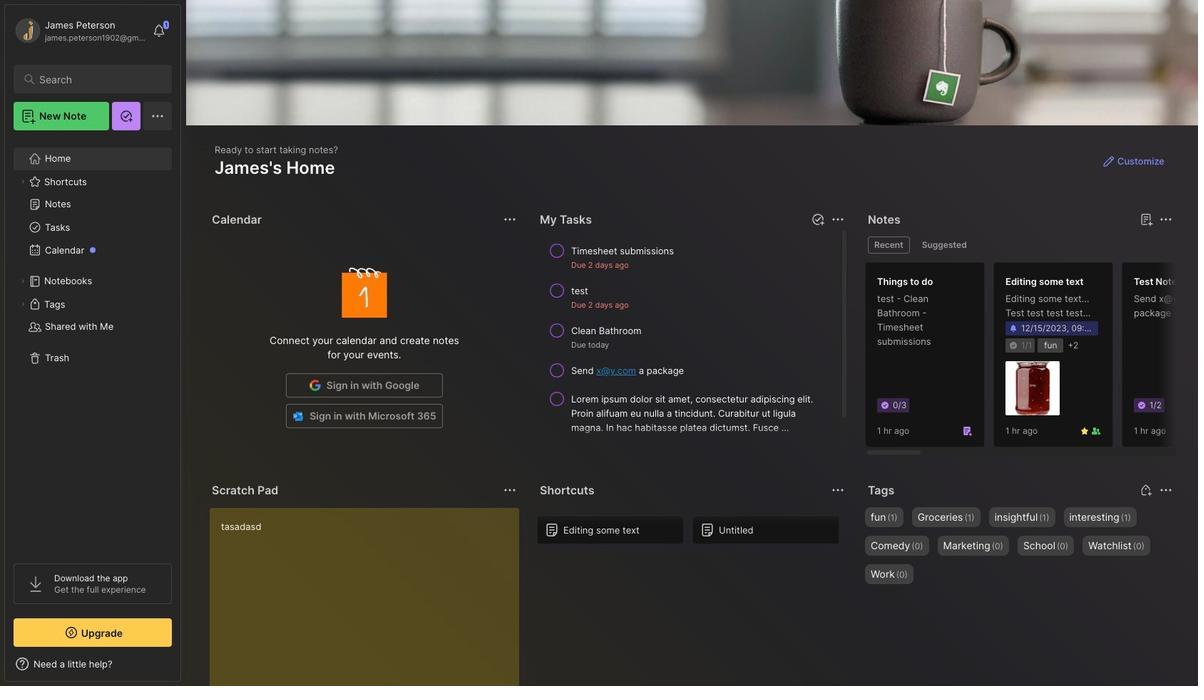 Task type: locate. For each thing, give the bounding box(es) containing it.
tab
[[868, 237, 910, 254], [916, 237, 974, 254]]

0 vertical spatial row group
[[865, 263, 1199, 457]]

2 tab from the left
[[916, 237, 974, 254]]

Start writing… text field
[[221, 509, 519, 687]]

tree
[[5, 139, 180, 551]]

row group
[[865, 263, 1199, 457], [537, 516, 848, 554]]

More actions field
[[500, 210, 520, 230], [828, 210, 848, 230], [1156, 210, 1176, 230], [500, 481, 520, 501], [828, 481, 848, 501]]

expand tags image
[[19, 300, 27, 309]]

None search field
[[39, 71, 159, 88]]

more actions image
[[830, 211, 847, 228], [1158, 211, 1175, 228], [502, 482, 519, 499], [830, 482, 847, 499]]

0 horizontal spatial row group
[[537, 516, 848, 554]]

WHAT'S NEW field
[[5, 653, 180, 676]]

1 horizontal spatial tab
[[916, 237, 974, 254]]

click to collapse image
[[180, 661, 191, 678]]

tab list
[[868, 237, 1171, 254]]

0 horizontal spatial tab
[[868, 237, 910, 254]]



Task type: vqa. For each thing, say whether or not it's contained in the screenshot.
leftmost the note
no



Task type: describe. For each thing, give the bounding box(es) containing it.
Account field
[[14, 16, 146, 45]]

expand notebooks image
[[19, 278, 27, 286]]

1 vertical spatial row group
[[537, 516, 848, 554]]

new task image
[[811, 213, 825, 227]]

1 tab from the left
[[868, 237, 910, 254]]

tree inside main element
[[5, 139, 180, 551]]

thumbnail image
[[1006, 362, 1060, 416]]

more actions image
[[502, 211, 519, 228]]

1 horizontal spatial row group
[[865, 263, 1199, 457]]

Search text field
[[39, 73, 159, 86]]

none search field inside main element
[[39, 71, 159, 88]]

main element
[[0, 0, 185, 687]]



